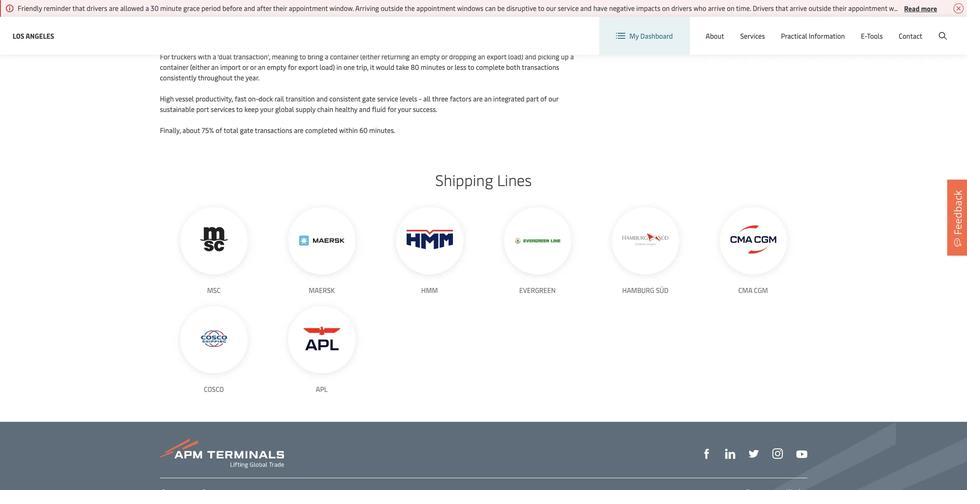 Task type: vqa. For each thing, say whether or not it's contained in the screenshot.
legal
no



Task type: locate. For each thing, give the bounding box(es) containing it.
drivers left 'allowed'
[[87, 3, 107, 13]]

be right will
[[927, 3, 934, 13]]

location
[[752, 24, 778, 34]]

trip,
[[357, 62, 369, 72]]

0 vertical spatial service
[[558, 3, 579, 13]]

or down 'transaction','
[[243, 62, 249, 72]]

apmt footer logo image
[[160, 439, 284, 469]]

1 vertical spatial service
[[378, 94, 399, 103]]

complete
[[476, 62, 505, 72]]

1 horizontal spatial your
[[398, 105, 411, 114]]

an left the integrated
[[485, 94, 492, 103]]

global menu
[[805, 25, 844, 34]]

0 horizontal spatial drivers
[[87, 3, 107, 13]]

keep
[[245, 105, 259, 114]]

their right the after
[[273, 3, 287, 13]]

1 vertical spatial our
[[549, 94, 559, 103]]

on right impacts
[[663, 3, 670, 13]]

1 horizontal spatial empty
[[421, 52, 440, 61]]

that right reminder
[[72, 3, 85, 13]]

hmm link
[[396, 207, 464, 296]]

hamburg sud image
[[623, 234, 669, 246]]

1 be from the left
[[498, 3, 505, 13]]

maersk
[[309, 286, 335, 295]]

2 be from the left
[[927, 3, 934, 13]]

read more
[[905, 4, 938, 13]]

arrive right the who
[[709, 3, 726, 13]]

e-tools button
[[862, 17, 884, 55]]

within
[[339, 126, 358, 135]]

container up the consistently
[[160, 62, 189, 72]]

youtube image
[[797, 451, 808, 459]]

0 horizontal spatial of
[[216, 126, 222, 135]]

evergreen link
[[504, 207, 572, 296]]

2 that from the left
[[776, 3, 789, 13]]

and left have on the top right of page
[[581, 3, 592, 13]]

to inside high vessel productivity, fast on-dock rail transition and consistent gate service levels - all three factors are an integrated part of our sustainable port services to keep your global supply chain healthy and fluid for your success.
[[237, 105, 243, 114]]

0 vertical spatial container
[[330, 52, 359, 61]]

load)
[[509, 52, 524, 61], [320, 62, 335, 72]]

1 horizontal spatial for
[[388, 105, 397, 114]]

load) left in
[[320, 62, 335, 72]]

your down 'levels'
[[398, 105, 411, 114]]

disruptive
[[507, 3, 537, 13]]

and left picking
[[525, 52, 537, 61]]

read more button
[[905, 3, 938, 13]]

container
[[330, 52, 359, 61], [160, 62, 189, 72]]

outside right arriving
[[381, 3, 403, 13]]

1 horizontal spatial transactions
[[522, 62, 560, 72]]

2 vertical spatial are
[[294, 126, 304, 135]]

1 drivers from the left
[[87, 3, 107, 13]]

switch
[[731, 24, 751, 34]]

an up complete
[[478, 52, 486, 61]]

their up menu
[[833, 3, 847, 13]]

or
[[442, 52, 448, 61], [243, 62, 249, 72], [250, 62, 257, 72], [447, 62, 453, 72]]

shipping
[[436, 170, 494, 190]]

1 vertical spatial (either
[[190, 62, 210, 72]]

1 vertical spatial transactions
[[255, 126, 293, 135]]

e-
[[862, 31, 868, 40]]

turned
[[936, 3, 956, 13]]

0 vertical spatial for
[[288, 62, 297, 72]]

and up chain
[[317, 94, 328, 103]]

hamburg
[[623, 286, 655, 295]]

of right the part
[[541, 94, 547, 103]]

an inside high vessel productivity, fast on-dock rail transition and consistent gate service levels - all three factors are an integrated part of our sustainable port services to keep your global supply chain healthy and fluid for your success.
[[485, 94, 492, 103]]

0 horizontal spatial arrive
[[709, 3, 726, 13]]

2 drivers from the left
[[672, 3, 693, 13]]

arrive
[[709, 3, 726, 13], [790, 3, 808, 13]]

1 horizontal spatial service
[[558, 3, 579, 13]]

for right fluid
[[388, 105, 397, 114]]

(either up it
[[360, 52, 380, 61]]

2 horizontal spatial appointment
[[849, 3, 888, 13]]

outside up global menu button
[[809, 3, 832, 13]]

cosco link
[[180, 307, 248, 395]]

finally, about 75% of total gate transactions are completed within 60 minutes.
[[160, 126, 396, 135]]

are left 'allowed'
[[109, 3, 119, 13]]

account
[[927, 25, 952, 34]]

2 outside from the left
[[809, 3, 832, 13]]

and
[[244, 3, 255, 13], [581, 3, 592, 13], [525, 52, 537, 61], [317, 94, 328, 103], [359, 105, 371, 114]]

1 horizontal spatial of
[[541, 94, 547, 103]]

0 vertical spatial our
[[547, 3, 557, 13]]

instagram image
[[773, 449, 783, 460]]

our right the part
[[549, 94, 559, 103]]

apl link
[[288, 307, 356, 395]]

empty up the minutes
[[421, 52, 440, 61]]

export
[[487, 52, 507, 61], [299, 62, 318, 72]]

gate up fluid
[[362, 94, 376, 103]]

it
[[370, 62, 375, 72]]

1 vertical spatial are
[[473, 94, 483, 103]]

0 horizontal spatial container
[[160, 62, 189, 72]]

0 vertical spatial export
[[487, 52, 507, 61]]

for down meaning at the top
[[288, 62, 297, 72]]

1 horizontal spatial their
[[833, 3, 847, 13]]

3 appointment from the left
[[849, 3, 888, 13]]

1 horizontal spatial outside
[[809, 3, 832, 13]]

los angeles link
[[13, 31, 54, 41]]

1 appointment from the left
[[289, 3, 328, 13]]

0 horizontal spatial for
[[288, 62, 297, 72]]

1 arrive from the left
[[709, 3, 726, 13]]

healthy
[[335, 105, 358, 114]]

logo 5 image
[[201, 331, 227, 347]]

are
[[109, 3, 119, 13], [473, 94, 483, 103], [294, 126, 304, 135]]

to down 'fast'
[[237, 105, 243, 114]]

service inside high vessel productivity, fast on-dock rail transition and consistent gate service levels - all three factors are an integrated part of our sustainable port services to keep your global supply chain healthy and fluid for your success.
[[378, 94, 399, 103]]

rail
[[275, 94, 284, 103]]

2 appointment from the left
[[417, 3, 456, 13]]

2 arrive from the left
[[790, 3, 808, 13]]

transactions
[[522, 62, 560, 72], [255, 126, 293, 135]]

1 vertical spatial for
[[388, 105, 397, 114]]

0 vertical spatial gate
[[362, 94, 376, 103]]

drivers
[[753, 3, 775, 13]]

1 vertical spatial of
[[216, 126, 222, 135]]

are right factors
[[473, 94, 483, 103]]

1 horizontal spatial drivers
[[672, 3, 693, 13]]

evergreen image
[[515, 238, 561, 244]]

to
[[538, 3, 545, 13], [300, 52, 306, 61], [468, 62, 475, 72], [237, 105, 243, 114]]

1 vertical spatial the
[[234, 73, 244, 82]]

practical information
[[782, 31, 846, 40]]

a
[[146, 3, 149, 13], [213, 52, 216, 61], [325, 52, 329, 61], [571, 52, 574, 61]]

service left have on the top right of page
[[558, 3, 579, 13]]

our right disruptive
[[547, 3, 557, 13]]

1 on from the left
[[663, 3, 670, 13]]

all
[[424, 94, 431, 103]]

2 their from the left
[[833, 3, 847, 13]]

and left the after
[[244, 3, 255, 13]]

1 horizontal spatial gate
[[362, 94, 376, 103]]

an up throughout
[[211, 62, 219, 72]]

are down "supply"
[[294, 126, 304, 135]]

0 horizontal spatial appointment
[[289, 3, 328, 13]]

levels
[[400, 94, 418, 103]]

(either
[[360, 52, 380, 61], [190, 62, 210, 72]]

0 horizontal spatial the
[[234, 73, 244, 82]]

drivers
[[87, 3, 107, 13], [672, 3, 693, 13]]

services
[[211, 105, 235, 114]]

0 vertical spatial transactions
[[522, 62, 560, 72]]

grace
[[183, 3, 200, 13]]

80
[[411, 62, 419, 72]]

minute
[[160, 3, 182, 13]]

and inside 'for truckers with a 'dual transaction', meaning to bring a container (either returning an empty or dropping an export load) and picking up a container (either an import or or an empty for export load) in one trip, it would take 80 minutes or less to complete both transactions consistently throughout the year.'
[[525, 52, 537, 61]]

be
[[498, 3, 505, 13], [927, 3, 934, 13]]

0 horizontal spatial empty
[[267, 62, 286, 72]]

hmm
[[422, 286, 438, 295]]

on left time.
[[727, 3, 735, 13]]

cma cgm image
[[731, 226, 777, 254]]

of
[[541, 94, 547, 103], [216, 126, 222, 135]]

minutes
[[421, 62, 446, 72]]

high
[[160, 94, 174, 103]]

0 horizontal spatial outside
[[381, 3, 403, 13]]

1 horizontal spatial arrive
[[790, 3, 808, 13]]

window
[[890, 3, 913, 13]]

that
[[72, 3, 85, 13], [776, 3, 789, 13]]

that right drivers
[[776, 3, 789, 13]]

about
[[706, 31, 725, 40]]

(either down with
[[190, 62, 210, 72]]

empty down meaning at the top
[[267, 62, 286, 72]]

shape link
[[702, 449, 712, 460]]

transactions down global
[[255, 126, 293, 135]]

0 vertical spatial empty
[[421, 52, 440, 61]]

your down dock
[[260, 105, 274, 114]]

2 on from the left
[[727, 3, 735, 13]]

supply
[[296, 105, 316, 114]]

apl
[[316, 385, 328, 394]]

1 horizontal spatial load)
[[509, 52, 524, 61]]

0 horizontal spatial load)
[[320, 62, 335, 72]]

will
[[915, 3, 925, 13]]

period
[[202, 3, 221, 13]]

switch location button
[[717, 24, 778, 34]]

2 horizontal spatial are
[[473, 94, 483, 103]]

to right 'less'
[[468, 62, 475, 72]]

1 horizontal spatial appointment
[[417, 3, 456, 13]]

0 vertical spatial of
[[541, 94, 547, 103]]

0 horizontal spatial be
[[498, 3, 505, 13]]

0 horizontal spatial service
[[378, 94, 399, 103]]

export down bring
[[299, 62, 318, 72]]

to right disruptive
[[538, 3, 545, 13]]

a left 30
[[146, 3, 149, 13]]

the
[[405, 3, 415, 13], [234, 73, 244, 82]]

cma cgm
[[739, 286, 769, 295]]

container up one
[[330, 52, 359, 61]]

1 vertical spatial export
[[299, 62, 318, 72]]

appointment left windows
[[417, 3, 456, 13]]

export up complete
[[487, 52, 507, 61]]

consistently
[[160, 73, 197, 82]]

1 vertical spatial gate
[[240, 126, 254, 135]]

service up fluid
[[378, 94, 399, 103]]

evergreen
[[520, 286, 556, 295]]

load) up both
[[509, 52, 524, 61]]

appointment up e-
[[849, 3, 888, 13]]

gate
[[362, 94, 376, 103], [240, 126, 254, 135]]

appointment left window.
[[289, 3, 328, 13]]

1 horizontal spatial the
[[405, 3, 415, 13]]

less
[[455, 62, 467, 72]]

0 horizontal spatial your
[[260, 105, 274, 114]]

of right "75%"
[[216, 126, 222, 135]]

0 horizontal spatial on
[[663, 3, 670, 13]]

arrive up global
[[790, 3, 808, 13]]

0 horizontal spatial their
[[273, 3, 287, 13]]

drivers left the who
[[672, 3, 693, 13]]

1 vertical spatial container
[[160, 62, 189, 72]]

throughout
[[198, 73, 233, 82]]

linkedin__x28_alt_x29__3_ link
[[726, 449, 736, 460]]

0 horizontal spatial are
[[109, 3, 119, 13]]

year.
[[246, 73, 260, 82]]

shipping lines
[[436, 170, 532, 190]]

msc image
[[193, 225, 235, 255]]

login
[[884, 25, 900, 34]]

-
[[419, 94, 422, 103]]

/
[[902, 25, 904, 34]]

30
[[151, 3, 159, 13]]

linkedin image
[[726, 450, 736, 460]]

transactions down picking
[[522, 62, 560, 72]]

0 vertical spatial (either
[[360, 52, 380, 61]]

0 horizontal spatial that
[[72, 3, 85, 13]]

1 horizontal spatial be
[[927, 3, 934, 13]]

1 horizontal spatial that
[[776, 3, 789, 13]]

an
[[412, 52, 419, 61], [478, 52, 486, 61], [211, 62, 219, 72], [258, 62, 266, 72], [485, 94, 492, 103]]

0 horizontal spatial transactions
[[255, 126, 293, 135]]

a right bring
[[325, 52, 329, 61]]

my
[[630, 31, 639, 40]]

1 horizontal spatial on
[[727, 3, 735, 13]]

be right can
[[498, 3, 505, 13]]

1 vertical spatial load)
[[320, 62, 335, 72]]

gate right total
[[240, 126, 254, 135]]



Task type: describe. For each thing, give the bounding box(es) containing it.
about
[[183, 126, 200, 135]]

who
[[694, 3, 707, 13]]

1 that from the left
[[72, 3, 85, 13]]

of inside high vessel productivity, fast on-dock rail transition and consistent gate service levels - all three factors are an integrated part of our sustainable port services to keep your global supply chain healthy and fluid for your success.
[[541, 94, 547, 103]]

on-
[[248, 94, 259, 103]]

window.
[[330, 3, 354, 13]]

'dual
[[218, 52, 232, 61]]

1 horizontal spatial are
[[294, 126, 304, 135]]

practical
[[782, 31, 808, 40]]

a right with
[[213, 52, 216, 61]]

transition
[[286, 94, 315, 103]]

msc
[[207, 286, 221, 295]]

close alert image
[[954, 3, 964, 13]]

are inside high vessel productivity, fast on-dock rail transition and consistent gate service levels - all three factors are an integrated part of our sustainable port services to keep your global supply chain healthy and fluid for your success.
[[473, 94, 483, 103]]

feedback button
[[948, 180, 968, 256]]

port
[[196, 105, 209, 114]]

picking
[[538, 52, 560, 61]]

1 horizontal spatial container
[[330, 52, 359, 61]]

menu
[[826, 25, 844, 34]]

to left bring
[[300, 52, 306, 61]]

1 horizontal spatial (either
[[360, 52, 380, 61]]

angeles
[[26, 31, 54, 40]]

after
[[257, 3, 272, 13]]

impacts
[[637, 3, 661, 13]]

a right up
[[571, 52, 574, 61]]

or up year.
[[250, 62, 257, 72]]

friendly reminder that drivers are allowed a 30 minute grace period before and after their appointment window. arriving outside the appointment windows can be disruptive to our service and have negative impacts on drivers who arrive on time. drivers that arrive outside their appointment window will be turned awa
[[18, 3, 968, 13]]

login / create account
[[884, 25, 952, 34]]

read
[[905, 4, 920, 13]]

before
[[223, 3, 242, 13]]

for inside high vessel productivity, fast on-dock rail transition and consistent gate service levels - all three factors are an integrated part of our sustainable port services to keep your global supply chain healthy and fluid for your success.
[[388, 105, 397, 114]]

consistent
[[330, 94, 361, 103]]

both
[[506, 62, 521, 72]]

transaction',
[[233, 52, 270, 61]]

one
[[344, 62, 355, 72]]

integrated
[[494, 94, 525, 103]]

1 outside from the left
[[381, 3, 403, 13]]

gate inside high vessel productivity, fast on-dock rail transition and consistent gate service levels - all three factors are an integrated part of our sustainable port services to keep your global supply chain healthy and fluid for your success.
[[362, 94, 376, 103]]

an up 80
[[412, 52, 419, 61]]

with
[[198, 52, 211, 61]]

0 horizontal spatial (either
[[190, 62, 210, 72]]

information
[[810, 31, 846, 40]]

tools
[[868, 31, 884, 40]]

süd
[[656, 286, 669, 295]]

and left fluid
[[359, 105, 371, 114]]

total
[[224, 126, 239, 135]]

windows
[[457, 3, 484, 13]]

success.
[[413, 105, 438, 114]]

fluid
[[372, 105, 386, 114]]

in
[[337, 62, 342, 72]]

0 vertical spatial load)
[[509, 52, 524, 61]]

1 their from the left
[[273, 3, 287, 13]]

0 vertical spatial the
[[405, 3, 415, 13]]

factors
[[450, 94, 472, 103]]

1 your from the left
[[260, 105, 274, 114]]

0 horizontal spatial gate
[[240, 126, 254, 135]]

apl image
[[299, 325, 345, 353]]

1 horizontal spatial export
[[487, 52, 507, 61]]

hmm image
[[407, 230, 453, 250]]

can
[[486, 3, 496, 13]]

transactions inside 'for truckers with a 'dual transaction', meaning to bring a container (either returning an empty or dropping an export load) and picking up a container (either an import or or an empty for export load) in one trip, it would take 80 minutes or less to complete both transactions consistently throughout the year.'
[[522, 62, 560, 72]]

friendly
[[18, 3, 42, 13]]

returning
[[382, 52, 410, 61]]

contact button
[[900, 17, 923, 55]]

60
[[360, 126, 368, 135]]

maersk image
[[299, 218, 345, 264]]

services
[[741, 31, 766, 40]]

facebook image
[[702, 450, 712, 460]]

global
[[805, 25, 825, 34]]

switch location
[[731, 24, 778, 34]]

chain
[[317, 105, 333, 114]]

awa
[[958, 3, 968, 13]]

reminder
[[44, 3, 71, 13]]

productivity,
[[196, 94, 233, 103]]

0 horizontal spatial export
[[299, 62, 318, 72]]

high vessel productivity, fast on-dock rail transition and consistent gate service levels - all three factors are an integrated part of our sustainable port services to keep your global supply chain healthy and fluid for your success.
[[160, 94, 559, 114]]

0 vertical spatial are
[[109, 3, 119, 13]]

fill 44 link
[[749, 449, 759, 460]]

import
[[220, 62, 241, 72]]

up
[[561, 52, 569, 61]]

three
[[432, 94, 449, 103]]

1 vertical spatial empty
[[267, 62, 286, 72]]

the inside 'for truckers with a 'dual transaction', meaning to bring a container (either returning an empty or dropping an export load) and picking up a container (either an import or or an empty for export load) in one trip, it would take 80 minutes or less to complete both transactions consistently throughout the year.'
[[234, 73, 244, 82]]

our inside high vessel productivity, fast on-dock rail transition and consistent gate service levels - all three factors are an integrated part of our sustainable port services to keep your global supply chain healthy and fluid for your success.
[[549, 94, 559, 103]]

would
[[376, 62, 395, 72]]

part
[[527, 94, 539, 103]]

feedback
[[951, 191, 965, 235]]

minutes.
[[370, 126, 396, 135]]

instagram link
[[773, 449, 783, 460]]

you tube link
[[797, 449, 808, 459]]

or up the minutes
[[442, 52, 448, 61]]

msc link
[[180, 207, 248, 296]]

cosco
[[204, 385, 224, 394]]

my dashboard button
[[616, 17, 673, 55]]

an up year.
[[258, 62, 266, 72]]

global menu button
[[787, 17, 852, 42]]

create
[[906, 25, 926, 34]]

negative
[[610, 3, 635, 13]]

global
[[275, 105, 294, 114]]

services button
[[741, 17, 766, 55]]

e-tools
[[862, 31, 884, 40]]

for truckers with a 'dual transaction', meaning to bring a container (either returning an empty or dropping an export load) and picking up a container (either an import or or an empty for export load) in one trip, it would take 80 minutes or less to complete both transactions consistently throughout the year.
[[160, 52, 574, 82]]

or left 'less'
[[447, 62, 453, 72]]

cma
[[739, 286, 753, 295]]

more
[[922, 4, 938, 13]]

for inside 'for truckers with a 'dual transaction', meaning to bring a container (either returning an empty or dropping an export load) and picking up a container (either an import or or an empty for export load) in one trip, it would take 80 minutes or less to complete both transactions consistently throughout the year.'
[[288, 62, 297, 72]]

my dashboard
[[630, 31, 673, 40]]

allowed
[[120, 3, 144, 13]]

dashboard
[[641, 31, 673, 40]]

twitter image
[[749, 450, 759, 460]]

2 your from the left
[[398, 105, 411, 114]]

dock
[[259, 94, 273, 103]]



